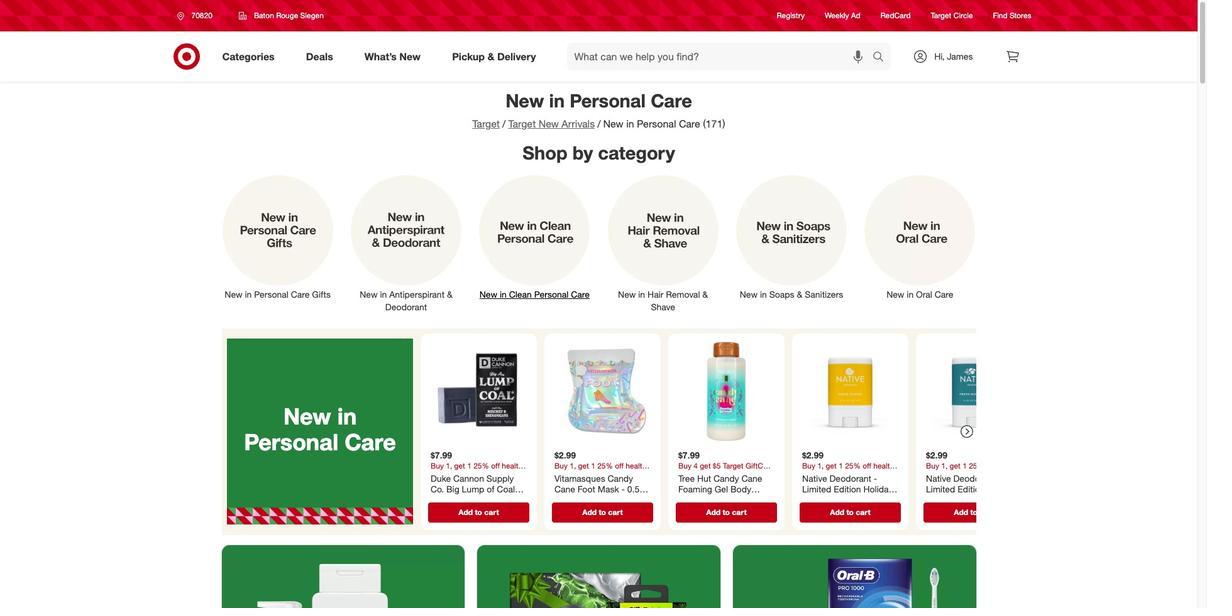 Task type: vqa. For each thing, say whether or not it's contained in the screenshot.
10oz
yes



Task type: locate. For each thing, give the bounding box(es) containing it.
new in personal care target / target new arrivals / new in personal care (171)
[[472, 89, 725, 130]]

in inside 'new in personal care'
[[337, 403, 356, 430]]

rouge
[[276, 11, 298, 20]]

to for lump
[[475, 508, 482, 517]]

3 to from the left
[[722, 508, 730, 517]]

add for bar
[[458, 508, 473, 517]]

2 add from the left
[[582, 508, 596, 517]]

1 / from the left
[[502, 118, 506, 130]]

add to cart for -
[[582, 508, 623, 517]]

antiperspirant
[[389, 289, 445, 300]]

$7.99 for tree
[[678, 450, 699, 461]]

2 to from the left
[[598, 508, 606, 517]]

shop
[[523, 141, 568, 164]]

personal inside 'new in personal care'
[[244, 429, 338, 456]]

/ right target link
[[502, 118, 506, 130]]

2 $7.99 from the left
[[678, 450, 699, 461]]

cane down vitamasques
[[554, 484, 575, 495]]

target
[[931, 11, 951, 20], [472, 118, 500, 130], [508, 118, 536, 130]]

oz down wash
[[685, 506, 694, 517]]

1 $2.99 link from the left
[[797, 339, 903, 500]]

registry
[[777, 11, 805, 20]]

hair
[[648, 289, 664, 300]]

in for new in personal care gifts
[[245, 289, 252, 300]]

1 horizontal spatial target
[[508, 118, 536, 130]]

oral
[[916, 289, 932, 300]]

new in antiperspirant & deodorant link
[[342, 173, 470, 314]]

4 to from the left
[[846, 508, 853, 517]]

cane up body
[[741, 473, 762, 484]]

what's new
[[364, 50, 421, 63]]

0 horizontal spatial $2.99 link
[[797, 339, 903, 500]]

1 horizontal spatial fl
[[678, 506, 683, 517]]

1 horizontal spatial candy
[[713, 473, 739, 484]]

cannon
[[453, 473, 484, 484]]

oz
[[561, 495, 570, 506], [685, 506, 694, 517]]

1 horizontal spatial $2.99
[[802, 450, 823, 461]]

1 horizontal spatial $2.99 link
[[921, 339, 1027, 500]]

cane
[[741, 473, 762, 484], [554, 484, 575, 495]]

$2.99 for native deodorant - limited edition holiday - fresh mistletoe - aluminum free - trial size 0.35 oz image
[[926, 450, 947, 461]]

categories
[[222, 50, 275, 63]]

fl
[[554, 495, 559, 506], [678, 506, 683, 517]]

care inside new in personal care gifts link
[[291, 289, 310, 300]]

clean
[[509, 289, 532, 300]]

2 add to cart button from the left
[[552, 503, 653, 523]]

candy up gel
[[713, 473, 739, 484]]

3 add from the left
[[706, 508, 720, 517]]

hi, james
[[934, 51, 973, 62]]

new inside 'new in personal care'
[[283, 403, 331, 430]]

native deodorant - limited edition holiday - fresh mistletoe - aluminum free - trial size 0.35 oz image
[[921, 339, 1027, 445]]

fl down wash
[[678, 506, 683, 517]]

new in personal care gifts link
[[213, 173, 342, 301]]

3 add to cart from the left
[[706, 508, 746, 517]]

care inside new in oral care link
[[935, 289, 953, 300]]

1 add to cart from the left
[[458, 508, 499, 517]]

in inside new in antiperspirant & deodorant
[[380, 289, 387, 300]]

new in soaps & sanitizers link
[[727, 173, 856, 301]]

1 horizontal spatial $7.99
[[678, 450, 699, 461]]

$2.99
[[554, 450, 576, 461], [802, 450, 823, 461], [926, 450, 947, 461]]

1 add from the left
[[458, 508, 473, 517]]

- down foaming
[[702, 495, 706, 506]]

0 horizontal spatial cane
[[554, 484, 575, 495]]

care
[[651, 89, 692, 112], [679, 118, 700, 130], [291, 289, 310, 300], [571, 289, 590, 300], [935, 289, 953, 300], [344, 429, 396, 456]]

& right antiperspirant
[[447, 289, 453, 300]]

add for oz
[[582, 508, 596, 517]]

care inside 'new in personal care'
[[344, 429, 396, 456]]

1 cart from the left
[[484, 508, 499, 517]]

foot
[[577, 484, 595, 495]]

0 vertical spatial cane
[[741, 473, 762, 484]]

2 horizontal spatial $2.99
[[926, 450, 947, 461]]

what's
[[364, 50, 397, 63]]

1 horizontal spatial cane
[[741, 473, 762, 484]]

gifts
[[312, 289, 331, 300]]

personal for new in personal care gifts
[[254, 289, 288, 300]]

4 cart from the left
[[856, 508, 870, 517]]

$7.99
[[430, 450, 452, 461], [678, 450, 699, 461]]

new for new in personal care gifts
[[225, 289, 242, 300]]

0 horizontal spatial /
[[502, 118, 506, 130]]

new in personal care
[[244, 403, 396, 456]]

lump
[[462, 484, 484, 495]]

oz inside vitamasques candy cane foot mask - 0.54 fl oz
[[561, 495, 570, 506]]

5 add to cart from the left
[[954, 508, 994, 517]]

2 candy from the left
[[713, 473, 739, 484]]

/ right arrivals
[[597, 118, 601, 130]]

in for new in personal care target / target new arrivals / new in personal care (171)
[[549, 89, 565, 112]]

native deodorant - limited edition holiday - sugar cookie - aluminum free - trial size 0.35 oz image
[[797, 339, 903, 445]]

- left 0.54
[[621, 484, 625, 495]]

& inside new in antiperspirant & deodorant
[[447, 289, 453, 300]]

70820
[[191, 11, 212, 20]]

1 candy from the left
[[607, 473, 633, 484]]

removal
[[666, 289, 700, 300]]

cane inside the tree hut candy cane foaming gel body wash - peppermint - 18 fl oz
[[741, 473, 762, 484]]

pickup & delivery link
[[441, 43, 552, 70]]

tree hut candy cane foaming gel body wash - peppermint - 18 fl oz image
[[673, 339, 779, 445]]

fl down vitamasques
[[554, 495, 559, 506]]

in inside the new in hair removal & shave
[[638, 289, 645, 300]]

4 add to cart button from the left
[[799, 503, 901, 523]]

find stores link
[[993, 10, 1031, 21]]

1 $7.99 from the left
[[430, 450, 452, 461]]

shop by category
[[523, 141, 675, 164]]

5 add from the left
[[954, 508, 968, 517]]

redcard link
[[881, 10, 911, 21]]

0 horizontal spatial fl
[[554, 495, 559, 506]]

add to cart for lump
[[458, 508, 499, 517]]

2 cart from the left
[[608, 508, 623, 517]]

personal
[[570, 89, 646, 112], [637, 118, 676, 130], [254, 289, 288, 300], [534, 289, 569, 300], [244, 429, 338, 456]]

& right removal
[[702, 289, 708, 300]]

new inside the new in hair removal & shave
[[618, 289, 636, 300]]

1 horizontal spatial /
[[597, 118, 601, 130]]

coal
[[497, 484, 515, 495]]

to
[[475, 508, 482, 517], [598, 508, 606, 517], [722, 508, 730, 517], [846, 508, 853, 517], [970, 508, 977, 517]]

care for new in personal care
[[344, 429, 396, 456]]

new in soaps & sanitizers
[[740, 289, 843, 300]]

2 add to cart from the left
[[582, 508, 623, 517]]

baton rouge siegen button
[[231, 4, 332, 27]]

new for new in hair removal & shave
[[618, 289, 636, 300]]

- up 10oz
[[470, 495, 473, 506]]

candy up mask
[[607, 473, 633, 484]]

cart for -
[[608, 508, 623, 517]]

gel
[[714, 484, 728, 495]]

3 add to cart button from the left
[[676, 503, 777, 523]]

pickup
[[452, 50, 485, 63]]

3 cart from the left
[[732, 508, 746, 517]]

10oz
[[462, 506, 481, 517]]

in for new in antiperspirant & deodorant
[[380, 289, 387, 300]]

& right the soaps
[[797, 289, 802, 300]]

baton
[[254, 11, 274, 20]]

1 add to cart button from the left
[[428, 503, 529, 523]]

candy inside the tree hut candy cane foaming gel body wash - peppermint - 18 fl oz
[[713, 473, 739, 484]]

$7.99 up tree
[[678, 450, 699, 461]]

$2.99 for "native deodorant - limited edition holiday - sugar cookie - aluminum free - trial size 0.35 oz" image
[[802, 450, 823, 461]]

1 vertical spatial oz
[[685, 506, 694, 517]]

search button
[[867, 43, 897, 73]]

new for new in personal care
[[283, 403, 331, 430]]

3 $2.99 from the left
[[926, 450, 947, 461]]

fl inside the tree hut candy cane foaming gel body wash - peppermint - 18 fl oz
[[678, 506, 683, 517]]

new inside new in antiperspirant & deodorant
[[360, 289, 378, 300]]

weekly ad link
[[825, 10, 861, 21]]

oz down vitamasques
[[561, 495, 570, 506]]

0 horizontal spatial $7.99
[[430, 450, 452, 461]]

cart
[[484, 508, 499, 517], [608, 508, 623, 517], [732, 508, 746, 517], [856, 508, 870, 517], [979, 508, 994, 517]]

5 to from the left
[[970, 508, 977, 517]]

deodorant
[[385, 302, 427, 313]]

(171)
[[703, 118, 725, 130]]

siegen
[[300, 11, 324, 20]]

0 horizontal spatial candy
[[607, 473, 633, 484]]

duke cannon supply co. big lump of coal bar soap - bergamot scent - 10oz
[[430, 473, 515, 517]]

new
[[399, 50, 421, 63], [506, 89, 544, 112], [539, 118, 559, 130], [603, 118, 624, 130], [225, 289, 242, 300], [360, 289, 378, 300], [480, 289, 497, 300], [618, 289, 636, 300], [740, 289, 758, 300], [887, 289, 904, 300], [283, 403, 331, 430]]

$7.99 up duke
[[430, 450, 452, 461]]

2 $2.99 link from the left
[[921, 339, 1027, 500]]

1 $2.99 from the left
[[554, 450, 576, 461]]

in
[[549, 89, 565, 112], [626, 118, 634, 130], [245, 289, 252, 300], [380, 289, 387, 300], [500, 289, 507, 300], [638, 289, 645, 300], [760, 289, 767, 300], [907, 289, 914, 300], [337, 403, 356, 430]]

add to cart
[[458, 508, 499, 517], [582, 508, 623, 517], [706, 508, 746, 517], [830, 508, 870, 517], [954, 508, 994, 517]]

0 horizontal spatial oz
[[561, 495, 570, 506]]

target circle link
[[931, 10, 973, 21]]

1 horizontal spatial oz
[[685, 506, 694, 517]]

to for -
[[598, 508, 606, 517]]

2 $2.99 from the left
[[802, 450, 823, 461]]

bergamot
[[476, 495, 514, 506]]

care for new in personal care target / target new arrivals / new in personal care (171)
[[651, 89, 692, 112]]

new for new in soaps & sanitizers
[[740, 289, 758, 300]]

in for new in clean personal care
[[500, 289, 507, 300]]

$2.99 for vitamasques candy cane foot mask - 0.54 fl oz image
[[554, 450, 576, 461]]

ad
[[851, 11, 861, 20]]

target new arrivals link
[[508, 118, 595, 130]]

0 horizontal spatial $2.99
[[554, 450, 576, 461]]

hut
[[697, 473, 711, 484]]

peppermint
[[708, 495, 754, 506]]

deals
[[306, 50, 333, 63]]

0 vertical spatial fl
[[554, 495, 559, 506]]

0 vertical spatial oz
[[561, 495, 570, 506]]

1 to from the left
[[475, 508, 482, 517]]

1 vertical spatial fl
[[678, 506, 683, 517]]

add
[[458, 508, 473, 517], [582, 508, 596, 517], [706, 508, 720, 517], [830, 508, 844, 517], [954, 508, 968, 517]]

1 vertical spatial cane
[[554, 484, 575, 495]]



Task type: describe. For each thing, give the bounding box(es) containing it.
new in clean personal care link
[[470, 173, 599, 301]]

hi,
[[934, 51, 945, 62]]

tree
[[678, 473, 694, 484]]

candy inside vitamasques candy cane foot mask - 0.54 fl oz
[[607, 473, 633, 484]]

care inside the new in clean personal care link
[[571, 289, 590, 300]]

weekly ad
[[825, 11, 861, 20]]

deals link
[[295, 43, 349, 70]]

circle
[[954, 11, 973, 20]]

cart for lump
[[484, 508, 499, 517]]

soap
[[446, 495, 467, 506]]

james
[[947, 51, 973, 62]]

vitamasques candy cane foot mask - 0.54 fl oz
[[554, 473, 644, 506]]

add to cart button for -
[[552, 503, 653, 523]]

fl inside vitamasques candy cane foot mask - 0.54 fl oz
[[554, 495, 559, 506]]

& inside the new in hair removal & shave
[[702, 289, 708, 300]]

categories link
[[212, 43, 290, 70]]

personal for new in personal care target / target new arrivals / new in personal care (171)
[[570, 89, 646, 112]]

stores
[[1010, 11, 1031, 20]]

registry link
[[777, 10, 805, 21]]

new in oral care
[[887, 289, 953, 300]]

add to cart button for gel
[[676, 503, 777, 523]]

4 add from the left
[[830, 508, 844, 517]]

new in personal care gifts
[[225, 289, 331, 300]]

add to cart button for lump
[[428, 503, 529, 523]]

in for new in personal care
[[337, 403, 356, 430]]

oz inside the tree hut candy cane foaming gel body wash - peppermint - 18 fl oz
[[685, 506, 694, 517]]

in for new in hair removal & shave
[[638, 289, 645, 300]]

in for new in oral care
[[907, 289, 914, 300]]

carousel region
[[222, 329, 1032, 546]]

scent
[[430, 506, 453, 517]]

new for new in oral care
[[887, 289, 904, 300]]

personal for new in personal care
[[244, 429, 338, 456]]

new in antiperspirant & deodorant
[[360, 289, 453, 313]]

new for new in antiperspirant & deodorant
[[360, 289, 378, 300]]

supply
[[486, 473, 514, 484]]

search
[[867, 51, 897, 64]]

of
[[486, 484, 494, 495]]

vitamasques
[[554, 473, 605, 484]]

care for new in oral care
[[935, 289, 953, 300]]

find
[[993, 11, 1008, 20]]

in for new in soaps & sanitizers
[[760, 289, 767, 300]]

baton rouge siegen
[[254, 11, 324, 20]]

redcard
[[881, 11, 911, 20]]

5 add to cart button from the left
[[923, 503, 1024, 523]]

mask
[[597, 484, 619, 495]]

arrivals
[[562, 118, 595, 130]]

find stores
[[993, 11, 1031, 20]]

- left 18
[[756, 495, 760, 506]]

by
[[573, 141, 593, 164]]

co.
[[430, 484, 444, 495]]

cane inside vitamasques candy cane foot mask - 0.54 fl oz
[[554, 484, 575, 495]]

new in hair removal & shave
[[618, 289, 708, 313]]

duke
[[430, 473, 451, 484]]

category
[[598, 141, 675, 164]]

what's new link
[[354, 43, 436, 70]]

& right pickup on the left top
[[488, 50, 494, 63]]

new for new in clean personal care
[[480, 289, 497, 300]]

shave
[[651, 302, 675, 313]]

soaps
[[769, 289, 794, 300]]

delivery
[[497, 50, 536, 63]]

70820 button
[[169, 4, 226, 27]]

weekly
[[825, 11, 849, 20]]

new in hair removal & shave link
[[599, 173, 727, 314]]

$7.99 for duke
[[430, 450, 452, 461]]

0 horizontal spatial target
[[472, 118, 500, 130]]

4 add to cart from the left
[[830, 508, 870, 517]]

bar
[[430, 495, 444, 506]]

duke cannon supply co. big lump of coal bar soap - bergamot scent - 10oz image
[[425, 339, 532, 445]]

pickup & delivery
[[452, 50, 536, 63]]

target link
[[472, 118, 500, 130]]

care for new in personal care gifts
[[291, 289, 310, 300]]

new in oral care link
[[856, 173, 984, 301]]

vitamasques candy cane foot mask - 0.54 fl oz image
[[549, 339, 655, 445]]

What can we help you find? suggestions appear below search field
[[567, 43, 876, 70]]

new in clean personal care
[[480, 289, 590, 300]]

to for gel
[[722, 508, 730, 517]]

body
[[730, 484, 751, 495]]

wash
[[678, 495, 700, 506]]

5 cart from the left
[[979, 508, 994, 517]]

big
[[446, 484, 459, 495]]

foaming
[[678, 484, 712, 495]]

tree hut candy cane foaming gel body wash - peppermint - 18 fl oz
[[678, 473, 772, 517]]

target circle
[[931, 11, 973, 20]]

- down the soap
[[456, 506, 459, 517]]

0.54
[[627, 484, 644, 495]]

2 / from the left
[[597, 118, 601, 130]]

new for new in personal care target / target new arrivals / new in personal care (171)
[[506, 89, 544, 112]]

cart for gel
[[732, 508, 746, 517]]

add for -
[[706, 508, 720, 517]]

add to cart for gel
[[706, 508, 746, 517]]

- inside vitamasques candy cane foot mask - 0.54 fl oz
[[621, 484, 625, 495]]

2 horizontal spatial target
[[931, 11, 951, 20]]

sanitizers
[[805, 289, 843, 300]]

18
[[762, 495, 772, 506]]



